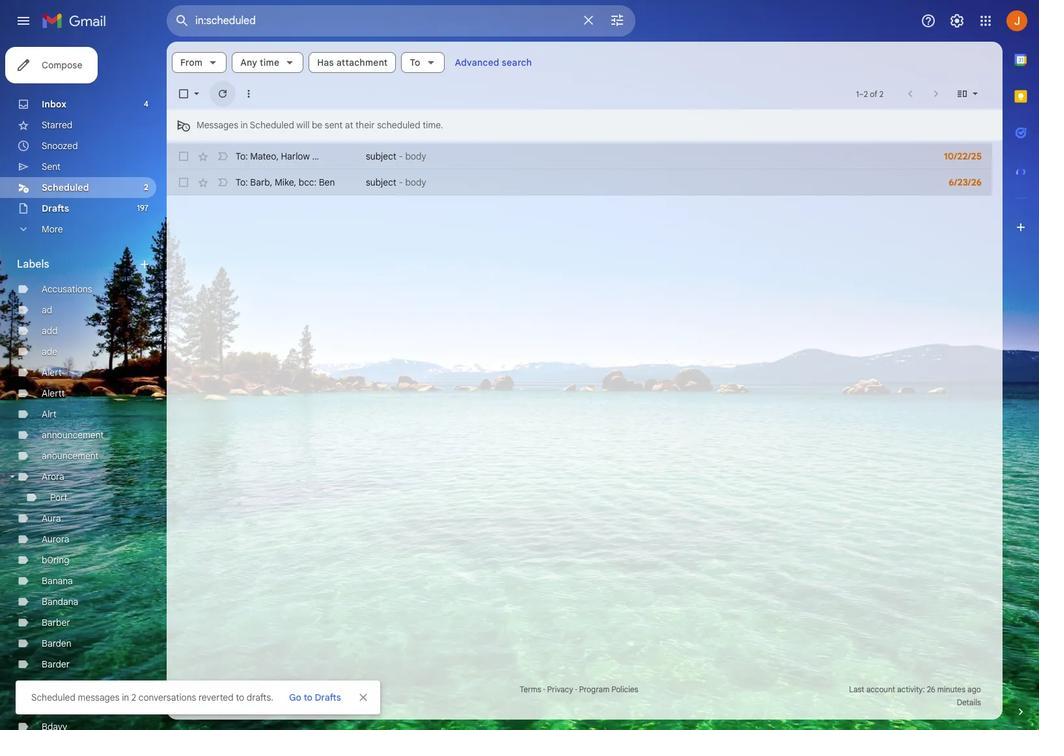Task type: describe. For each thing, give the bounding box(es) containing it.
labels heading
[[17, 258, 138, 271]]

will
[[297, 119, 310, 131]]

2 horizontal spatial ,
[[294, 177, 296, 188]]

1 row from the top
[[167, 143, 993, 169]]

subject for ...
[[366, 150, 397, 162]]

2 · from the left
[[575, 685, 577, 694]]

more image
[[242, 87, 255, 100]]

mateo
[[250, 150, 276, 162]]

- for ...
[[399, 150, 403, 162]]

messages
[[78, 692, 120, 703]]

barber link
[[42, 617, 70, 629]]

compose button
[[5, 47, 98, 83]]

bdaay
[[42, 679, 68, 691]]

barb
[[250, 177, 270, 188]]

announcement link
[[42, 429, 104, 441]]

footer inside main content
[[167, 683, 993, 709]]

search
[[502, 57, 532, 68]]

arora
[[42, 471, 64, 483]]

scheduled for scheduled messages in 2 conversations reverted to drafts.
[[31, 692, 76, 703]]

privacy link
[[547, 685, 573, 694]]

harlow
[[281, 150, 310, 162]]

in inside main content
[[241, 119, 248, 131]]

to: barb , mike , bcc : ben
[[236, 177, 335, 188]]

settings image
[[950, 13, 965, 29]]

starred link
[[42, 119, 72, 131]]

banana
[[42, 575, 73, 587]]

go to drafts link
[[284, 686, 346, 709]]

to: for to: barb , mike , bcc : ben
[[236, 177, 248, 188]]

scheduled for scheduled link
[[42, 182, 89, 193]]

1 vertical spatial drafts
[[315, 692, 341, 703]]

ago
[[968, 685, 981, 694]]

sent
[[325, 119, 343, 131]]

advanced
[[455, 57, 500, 68]]

scheduled messages in 2 conversations reverted to drafts.
[[31, 692, 274, 703]]

refresh image
[[216, 87, 229, 100]]

bdaay link
[[42, 679, 68, 691]]

ade
[[42, 346, 57, 358]]

at
[[345, 119, 353, 131]]

body for ...
[[405, 150, 426, 162]]

2 right –
[[880, 89, 884, 99]]

of inside footer
[[208, 698, 215, 708]]

barber
[[42, 617, 70, 629]]

ade link
[[42, 346, 57, 358]]

1 · from the left
[[543, 685, 545, 694]]

ad
[[42, 304, 52, 316]]

subject for ,
[[366, 177, 397, 188]]

10/22/25
[[944, 150, 982, 162]]

bandana
[[42, 596, 78, 608]]

barden
[[42, 638, 71, 649]]

0.29 gb of 15 gb used
[[177, 698, 256, 708]]

ad link
[[42, 304, 52, 316]]

clear search image
[[576, 7, 602, 33]]

gmail image
[[42, 8, 113, 34]]

1 – 2 of 2
[[856, 89, 884, 99]]

anouncement link
[[42, 450, 99, 462]]

any time
[[240, 57, 280, 68]]

subject - body for ,
[[366, 177, 426, 188]]

labels navigation
[[0, 42, 167, 730]]

2 row from the top
[[167, 169, 993, 195]]

1
[[856, 89, 859, 99]]

terms · privacy · program policies
[[520, 685, 639, 694]]

- for ,
[[399, 177, 403, 188]]

more button
[[0, 219, 156, 240]]

2 to from the left
[[304, 692, 313, 703]]

1 gb from the left
[[195, 698, 206, 708]]

:
[[314, 177, 317, 188]]

barder link
[[42, 658, 70, 670]]

aura
[[42, 513, 61, 524]]

go to drafts
[[289, 692, 341, 703]]

add
[[42, 325, 58, 337]]

details
[[957, 698, 981, 707]]

15
[[217, 698, 224, 708]]

to: for to: mateo , harlow ...
[[236, 150, 248, 162]]

advanced search
[[455, 57, 532, 68]]

mike
[[275, 177, 294, 188]]

any
[[240, 57, 257, 68]]

accusations
[[42, 283, 92, 295]]

ben
[[319, 177, 335, 188]]

, for mateo
[[276, 150, 279, 162]]

advanced search button
[[450, 51, 537, 74]]

anouncement
[[42, 450, 99, 462]]

announcement
[[42, 429, 104, 441]]

has attachment button
[[309, 52, 396, 73]]

inbox
[[42, 98, 66, 110]]

alert containing scheduled messages in 2 conversations reverted to drafts.
[[16, 30, 1019, 714]]

subject - body for ...
[[366, 150, 426, 162]]

alrt link
[[42, 408, 57, 420]]

terms
[[520, 685, 541, 694]]



Task type: vqa. For each thing, say whether or not it's contained in the screenshot.
support icon
yes



Task type: locate. For each thing, give the bounding box(es) containing it.
privacy
[[547, 685, 573, 694]]

to: left mateo
[[236, 150, 248, 162]]

, left mike
[[270, 177, 272, 188]]

in inside alert
[[122, 692, 129, 703]]

aurora
[[42, 533, 69, 545]]

row
[[167, 143, 993, 169], [167, 169, 993, 195]]

policies
[[612, 685, 639, 694]]

1 subject from the top
[[366, 150, 397, 162]]

gb right 15
[[226, 698, 237, 708]]

time.
[[423, 119, 443, 131]]

, for barb
[[270, 177, 272, 188]]

1 subject - body from the top
[[366, 150, 426, 162]]

barder
[[42, 658, 70, 670]]

to: mateo , harlow ...
[[236, 150, 319, 162]]

0 vertical spatial drafts
[[42, 203, 69, 214]]

sent
[[42, 161, 61, 173]]

197
[[137, 203, 149, 213]]

aurora link
[[42, 533, 69, 545]]

2 to: from the top
[[236, 177, 248, 188]]

drafts inside labels navigation
[[42, 203, 69, 214]]

0 vertical spatial body
[[405, 150, 426, 162]]

main content
[[167, 42, 1003, 720]]

1 vertical spatial of
[[208, 698, 215, 708]]

b0ring
[[42, 554, 69, 566]]

0 vertical spatial to:
[[236, 150, 248, 162]]

in right 'messages'
[[241, 119, 248, 131]]

to
[[236, 692, 244, 703], [304, 692, 313, 703]]

gb right 0.29
[[195, 698, 206, 708]]

port
[[50, 492, 67, 503]]

scheduled up drafts link
[[42, 182, 89, 193]]

to right go
[[304, 692, 313, 703]]

reverted
[[199, 692, 234, 703]]

· right privacy link
[[575, 685, 577, 694]]

2
[[864, 89, 868, 99], [880, 89, 884, 99], [144, 182, 148, 192], [131, 692, 136, 703]]

scheduled
[[250, 119, 294, 131], [42, 182, 89, 193], [31, 692, 76, 703]]

of
[[870, 89, 878, 99], [208, 698, 215, 708]]

scheduled down bdaay "link"
[[31, 692, 76, 703]]

1 vertical spatial subject
[[366, 177, 397, 188]]

main content containing from
[[167, 42, 1003, 720]]

1 vertical spatial -
[[399, 177, 403, 188]]

main menu image
[[16, 13, 31, 29]]

banana link
[[42, 575, 73, 587]]

scheduled
[[377, 119, 420, 131]]

in right messages
[[122, 692, 129, 703]]

to: left barb
[[236, 177, 248, 188]]

None checkbox
[[177, 176, 190, 189]]

None checkbox
[[177, 87, 190, 100], [177, 150, 190, 163], [177, 87, 190, 100], [177, 150, 190, 163]]

account
[[867, 685, 896, 694]]

footer containing terms
[[167, 683, 993, 709]]

2 gb from the left
[[226, 698, 237, 708]]

time
[[260, 57, 280, 68]]

0 horizontal spatial ,
[[270, 177, 272, 188]]

gb
[[195, 698, 206, 708], [226, 698, 237, 708]]

0 horizontal spatial of
[[208, 698, 215, 708]]

2 inside labels navigation
[[144, 182, 148, 192]]

1 horizontal spatial ,
[[276, 150, 279, 162]]

0 horizontal spatial gb
[[195, 698, 206, 708]]

2 subject from the top
[[366, 177, 397, 188]]

4
[[144, 99, 148, 109]]

0 horizontal spatial ·
[[543, 685, 545, 694]]

in
[[241, 119, 248, 131], [122, 692, 129, 703]]

follow link to manage storage image
[[261, 696, 274, 709]]

body for ,
[[405, 177, 426, 188]]

subject down their
[[366, 150, 397, 162]]

None search field
[[167, 5, 636, 36]]

0 vertical spatial subject - body
[[366, 150, 426, 162]]

,
[[276, 150, 279, 162], [270, 177, 272, 188], [294, 177, 296, 188]]

1 horizontal spatial of
[[870, 89, 878, 99]]

activity:
[[898, 685, 925, 694]]

1 vertical spatial subject - body
[[366, 177, 426, 188]]

barden link
[[42, 638, 71, 649]]

26
[[927, 685, 936, 694]]

snoozed
[[42, 140, 78, 152]]

program policies link
[[579, 685, 639, 694]]

bday
[[42, 700, 63, 712]]

search mail image
[[171, 9, 194, 33]]

alert
[[42, 367, 62, 378]]

has attachment
[[317, 57, 388, 68]]

0 vertical spatial subject
[[366, 150, 397, 162]]

alertt
[[42, 388, 65, 399]]

alertt link
[[42, 388, 65, 399]]

drafts link
[[42, 203, 69, 214]]

to left drafts.
[[236, 692, 244, 703]]

1 to: from the top
[[236, 150, 248, 162]]

1 body from the top
[[405, 150, 426, 162]]

...
[[312, 150, 319, 162]]

0 vertical spatial in
[[241, 119, 248, 131]]

0 horizontal spatial in
[[122, 692, 129, 703]]

Search mail text field
[[195, 14, 573, 27]]

0 horizontal spatial drafts
[[42, 203, 69, 214]]

last
[[850, 685, 865, 694]]

go
[[289, 692, 301, 703]]

alert link
[[42, 367, 62, 378]]

used
[[239, 698, 256, 708]]

to button
[[402, 52, 445, 73]]

2 subject - body from the top
[[366, 177, 426, 188]]

port link
[[50, 492, 67, 503]]

of right –
[[870, 89, 878, 99]]

1 horizontal spatial to
[[304, 692, 313, 703]]

bday link
[[42, 700, 63, 712]]

details link
[[957, 698, 981, 707]]

from button
[[172, 52, 227, 73]]

add link
[[42, 325, 58, 337]]

snoozed link
[[42, 140, 78, 152]]

2 left conversations
[[131, 692, 136, 703]]

toggle split pane mode image
[[956, 87, 969, 100]]

footer
[[167, 683, 993, 709]]

minutes
[[938, 685, 966, 694]]

sent link
[[42, 161, 61, 173]]

more
[[42, 223, 63, 235]]

compose
[[42, 59, 82, 71]]

messages
[[197, 119, 238, 131]]

support image
[[921, 13, 937, 29]]

subject right ben
[[366, 177, 397, 188]]

scheduled link
[[42, 182, 89, 193]]

labels
[[17, 258, 49, 271]]

1 horizontal spatial gb
[[226, 698, 237, 708]]

conversations
[[139, 692, 196, 703]]

scheduled left will
[[250, 119, 294, 131]]

drafts up more
[[42, 203, 69, 214]]

subject - body
[[366, 150, 426, 162], [366, 177, 426, 188]]

body
[[405, 150, 426, 162], [405, 177, 426, 188]]

1 vertical spatial in
[[122, 692, 129, 703]]

0.29
[[177, 698, 193, 708]]

1 vertical spatial to:
[[236, 177, 248, 188]]

any time button
[[232, 52, 304, 73]]

bcc
[[299, 177, 314, 188]]

0 vertical spatial of
[[870, 89, 878, 99]]

2 up 197 on the left
[[144, 182, 148, 192]]

their
[[356, 119, 375, 131]]

· right terms
[[543, 685, 545, 694]]

0 vertical spatial scheduled
[[250, 119, 294, 131]]

b0ring link
[[42, 554, 69, 566]]

accusations link
[[42, 283, 92, 295]]

tab list
[[1003, 42, 1040, 683]]

–
[[859, 89, 864, 99]]

drafts right go
[[315, 692, 341, 703]]

1 vertical spatial scheduled
[[42, 182, 89, 193]]

program
[[579, 685, 610, 694]]

1 horizontal spatial ·
[[575, 685, 577, 694]]

of left 15
[[208, 698, 215, 708]]

attachment
[[337, 57, 388, 68]]

alert
[[16, 30, 1019, 714]]

2 - from the top
[[399, 177, 403, 188]]

, left harlow
[[276, 150, 279, 162]]

2 body from the top
[[405, 177, 426, 188]]

0 vertical spatial -
[[399, 150, 403, 162]]

, left bcc at the left of the page
[[294, 177, 296, 188]]

2 vertical spatial scheduled
[[31, 692, 76, 703]]

scheduled inside labels navigation
[[42, 182, 89, 193]]

starred
[[42, 119, 72, 131]]

1 - from the top
[[399, 150, 403, 162]]

1 horizontal spatial drafts
[[315, 692, 341, 703]]

2 right 1
[[864, 89, 868, 99]]

advanced search options image
[[604, 7, 630, 33]]

0 horizontal spatial to
[[236, 692, 244, 703]]

terms link
[[520, 685, 541, 694]]

1 horizontal spatial in
[[241, 119, 248, 131]]

from
[[180, 57, 203, 68]]

6/23/26
[[949, 177, 982, 188]]

arora link
[[42, 471, 64, 483]]

1 vertical spatial body
[[405, 177, 426, 188]]

1 to from the left
[[236, 692, 244, 703]]

-
[[399, 150, 403, 162], [399, 177, 403, 188]]



